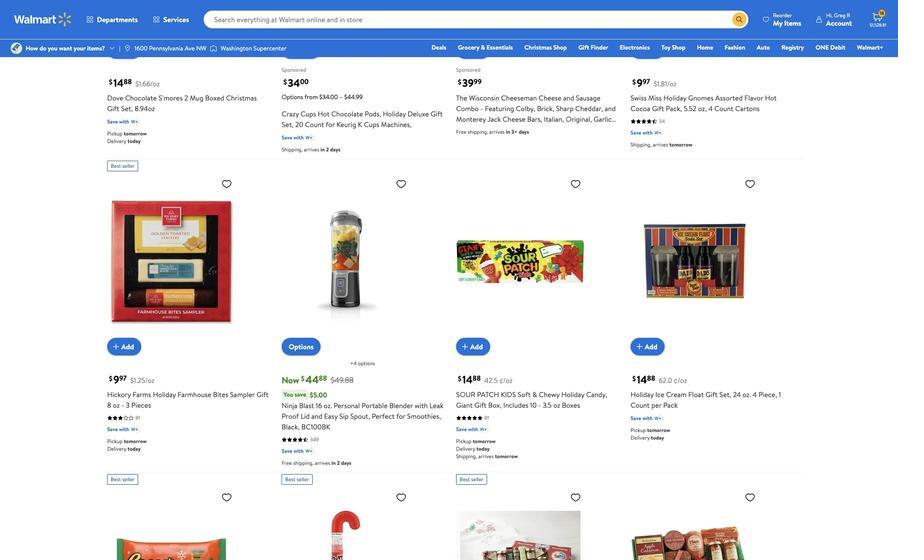 Task type: vqa. For each thing, say whether or not it's contained in the screenshot.
Most Helpful
no



Task type: describe. For each thing, give the bounding box(es) containing it.
original,
[[566, 114, 592, 124]]

0 horizontal spatial days
[[330, 146, 341, 153]]

shop for christmas shop
[[554, 43, 567, 52]]

gift inside crazy cups hot chocolate pods, holiday deluxe gift set, 20 count for keurig k cups machines,
[[431, 109, 443, 119]]

toy shop link
[[658, 43, 690, 52]]

you save $5.00 ninja blast 16 oz. personal portable blender with leak proof lid and easy sip spout, perfect for smoothies, black, bc100bk
[[282, 390, 444, 432]]

colby,
[[516, 104, 536, 113]]

count inside $ 9 97 $1.81/oz swiss miss holiday gnomes assorted flavor hot cocoa gift pack, 5.52 oz, 4 count cartons
[[715, 104, 734, 113]]

1 vertical spatial 2
[[326, 146, 329, 153]]

black,
[[282, 422, 300, 432]]

$ for $ 39 99
[[458, 77, 462, 87]]

add to favorites list, ninja blast 16 oz. personal portable blender with leak proof lid and easy sip spout, perfect for smoothies, black, bc100bk image
[[396, 179, 407, 190]]

crazy cups hot chocolate pods, holiday deluxe gift set, 20 count for keurig k cups machines,
[[282, 109, 443, 129]]

for inside you save $5.00 ninja blast 16 oz. personal portable blender with leak proof lid and easy sip spout, perfect for smoothies, black, bc100bk
[[396, 412, 406, 421]]

greg
[[834, 11, 846, 19]]

 image for how
[[11, 43, 22, 54]]

$44.99
[[344, 93, 363, 102]]

hi, greg r account
[[827, 11, 852, 28]]

giant
[[456, 401, 473, 410]]

patch
[[477, 390, 499, 400]]

$1.81/oz
[[654, 79, 677, 89]]

save with up shipping, arrives tomorrow
[[631, 129, 653, 137]]

spout,
[[350, 412, 370, 421]]

0 vertical spatial cups
[[301, 109, 316, 119]]

- inside $ 14 88 42.5 ¢/oz sour patch kids soft & chewy holiday candy, giant gift box, includes 10 - 3.5 oz boxes
[[539, 401, 541, 410]]

$ 14 88 $1.66/oz dove chocolate s'mores 2 mug boxed christmas gift set, 8.94oz
[[107, 75, 257, 113]]

electronics
[[620, 43, 650, 52]]

departments button
[[79, 9, 145, 30]]

save with down black,
[[282, 448, 304, 455]]

1 vertical spatial cups
[[364, 120, 379, 129]]

add to favorites list, the swiss colony 27 favorites food gift box - assorted cheeses, chocolates, candies, petits fours, and summer sausage meats - holiday red box image
[[571, 492, 581, 503]]

free shipping, arrives in 3+ days
[[456, 128, 529, 136]]

the swiss colony 27 favorites food gift box - assorted cheeses, chocolates, candies, petits fours, and summer sausage meats - holiday red box image
[[456, 489, 585, 560]]

ninja blast 16 oz. personal portable blender with leak proof lid and easy sip spout, perfect for smoothies, black, bc100bk image
[[282, 175, 410, 349]]

walmart plus image down 349
[[306, 447, 314, 456]]

home link
[[693, 43, 718, 52]]

 image for 1600
[[124, 45, 131, 52]]

sponsored for 34
[[282, 66, 306, 73]]

$ for $ 14 88 62.0 ¢/oz holiday ice cream float gift set, 24 oz. 4 piece, 1 count per pack
[[633, 374, 636, 384]]

you
[[284, 390, 293, 399]]

0 vertical spatial and
[[563, 93, 574, 103]]

walmart plus image for 34
[[306, 133, 314, 142]]

2 horizontal spatial and
[[605, 104, 616, 113]]

add to cart image
[[634, 45, 645, 55]]

smoothies,
[[407, 412, 441, 421]]

88 for $ 14 88 42.5 ¢/oz sour patch kids soft & chewy holiday candy, giant gift box, includes 10 - 3.5 oz boxes
[[473, 374, 481, 384]]

$1.66/oz
[[135, 79, 160, 89]]

$49.88
[[331, 375, 354, 386]]

gift finder link
[[575, 43, 613, 52]]

auto link
[[753, 43, 774, 52]]

44
[[306, 372, 319, 387]]

$ 9 97 $1.25/oz hickory farms holiday farmhouse bites sampler gift 8 oz - 3 pieces
[[107, 372, 269, 410]]

search icon image
[[736, 16, 743, 23]]

assorted
[[716, 93, 743, 103]]

per
[[652, 401, 662, 410]]

set, inside $ 14 88 $1.66/oz dove chocolate s'mores 2 mug boxed christmas gift set, 8.94oz
[[121, 104, 133, 113]]

shipping, for 34
[[282, 146, 303, 153]]

best seller for m&m's christmas stocking stuffer milk chocolate candy cane - 3 oz tube 'image' on the bottom of page
[[285, 476, 309, 483]]

boards
[[456, 136, 477, 145]]

81 for 14
[[485, 414, 489, 422]]

options link for 34
[[282, 41, 321, 59]]

now
[[282, 374, 299, 386]]

dove chocolate s'mores 2 mug boxed christmas gift set, 8.94oz image
[[107, 0, 236, 52]]

seller for reese's milk chocolate peanut butter snack size trees christmas candy, bag 9.6 oz image
[[122, 476, 135, 483]]

add to cart image for sour patch kids soft & chewy holiday candy, giant gift box, includes 10 - 3.5 oz boxes image
[[460, 342, 471, 352]]

$ for $ 9 97 $1.81/oz swiss miss holiday gnomes assorted flavor hot cocoa gift pack, 5.52 oz, 4 count cartons
[[633, 77, 636, 87]]

pickup tomorrow delivery today down "3"
[[107, 438, 147, 453]]

shop for toy shop
[[672, 43, 686, 52]]

hot inside $ 9 97 $1.81/oz swiss miss holiday gnomes assorted flavor hot cocoa gift pack, 5.52 oz, 4 count cartons
[[765, 93, 777, 103]]

4 inside $ 9 97 $1.81/oz swiss miss holiday gnomes assorted flavor hot cocoa gift pack, 5.52 oz, 4 count cartons
[[709, 104, 713, 113]]

options
[[358, 360, 375, 367]]

14 for $ 14 88 62.0 ¢/oz holiday ice cream float gift set, 24 oz. 4 piece, 1 count per pack
[[637, 372, 647, 387]]

349
[[310, 436, 319, 444]]

electronics link
[[616, 43, 654, 52]]

88 inside now $ 44 88 $49.88
[[319, 374, 327, 384]]

the
[[456, 93, 467, 103]]

do
[[39, 44, 46, 53]]

free shipping, arrives in 2 days
[[282, 460, 352, 467]]

$ 9 97 $1.81/oz swiss miss holiday gnomes assorted flavor hot cocoa gift pack, 5.52 oz, 4 count cartons
[[631, 75, 777, 113]]

pennsylvania
[[149, 44, 183, 53]]

grocery & essentials
[[458, 43, 513, 52]]

debit
[[831, 43, 846, 52]]

how do you want your items?
[[26, 44, 105, 53]]

gift inside the $ 14 88 62.0 ¢/oz holiday ice cream float gift set, 24 oz. 4 piece, 1 count per pack
[[706, 390, 718, 400]]

the swiss colony christmas breakfast box - apple cinnamon pancake mix, ham summer sausage, hickory smoked bacon, strawberry preserves, coffee, and more image
[[631, 489, 759, 560]]

sip
[[340, 412, 349, 421]]

k
[[358, 120, 362, 129]]

toy
[[662, 43, 671, 52]]

gift finder
[[579, 43, 609, 52]]

10
[[530, 401, 537, 410]]

 image for washington
[[210, 44, 217, 53]]

options for 34
[[289, 45, 314, 55]]

chocolate inside crazy cups hot chocolate pods, holiday deluxe gift set, 20 count for keurig k cups machines,
[[331, 109, 363, 119]]

bars,
[[527, 114, 542, 124]]

garlic
[[594, 114, 612, 124]]

italian,
[[544, 114, 564, 124]]

$ 14 88 62.0 ¢/oz holiday ice cream float gift set, 24 oz. 4 piece, 1 count per pack
[[631, 372, 781, 410]]

20
[[295, 120, 303, 129]]

from
[[305, 93, 318, 102]]

add to favorites list, m&m's christmas stocking stuffer milk chocolate candy cane - 3 oz tube image
[[396, 492, 407, 503]]

pickup tomorrow delivery today shipping, arrives tomorrow
[[456, 438, 518, 460]]

pods,
[[365, 109, 381, 119]]

chocolate inside $ 14 88 $1.66/oz dove chocolate s'mores 2 mug boxed christmas gift set, 8.94oz
[[125, 93, 157, 103]]

home
[[697, 43, 714, 52]]

gift inside $ 9 97 $1.25/oz hickory farms holiday farmhouse bites sampler gift 8 oz - 3 pieces
[[257, 390, 269, 400]]

lid
[[301, 412, 310, 421]]

days for in 3+ days
[[519, 128, 529, 136]]

farms
[[133, 390, 151, 400]]

options for $49.88
[[289, 342, 314, 352]]

97 for $ 9 97 $1.25/oz hickory farms holiday farmhouse bites sampler gift 8 oz - 3 pieces
[[119, 374, 127, 384]]

add to favorites list, the swiss colony christmas breakfast box - apple cinnamon pancake mix, ham summer sausage, hickory smoked bacon, strawberry preserves, coffee, and more image
[[745, 492, 756, 503]]

oz. inside the $ 14 88 62.0 ¢/oz holiday ice cream float gift set, 24 oz. 4 piece, 1 count per pack
[[743, 390, 751, 400]]

add to favorites list, hickory farms holiday farmhouse bites sampler gift 8 oz - 3 pieces image
[[222, 179, 232, 190]]

+4 options
[[350, 360, 375, 367]]

$ for $ 34 00
[[284, 77, 287, 87]]

add to favorites list, holiday ice cream float gift set, 24 oz. 4 piece, 1 count per pack image
[[745, 179, 756, 190]]

and inside you save $5.00 ninja blast 16 oz. personal portable blender with leak proof lid and easy sip spout, perfect for smoothies, black, bc100bk
[[311, 412, 323, 421]]

0 horizontal spatial cheese
[[503, 114, 526, 124]]

swiss
[[631, 93, 647, 103]]

3
[[126, 401, 130, 410]]

62.0
[[659, 376, 672, 386]]

oz inside $ 14 88 42.5 ¢/oz sour patch kids soft & chewy holiday candy, giant gift box, includes 10 - 3.5 oz boxes
[[554, 401, 561, 410]]

save
[[295, 390, 306, 399]]

flavor
[[745, 93, 764, 103]]

dove
[[107, 93, 123, 103]]

24
[[733, 390, 741, 400]]

save with down "dove"
[[107, 118, 129, 125]]

free for free shipping, arrives in 2 days
[[282, 460, 292, 467]]

1 vertical spatial in
[[321, 146, 325, 153]]

& inside $ 14 88 42.5 ¢/oz sour patch kids soft & chewy holiday candy, giant gift box, includes 10 - 3.5 oz boxes
[[533, 390, 537, 400]]

hi,
[[827, 11, 833, 19]]

walmart plus image down per
[[655, 414, 664, 423]]

for inside the wisconsin cheeseman cheese and sausage combo - featuring colby, brick, sharp cheddar, and monterey jack cheese bars, italian, original, garlic summer sausages, premium gift for charcuterie boards
[[557, 125, 567, 135]]

reese's milk chocolate peanut butter snack size trees christmas candy, bag 9.6 oz image
[[107, 489, 236, 560]]

88 for $ 14 88 62.0 ¢/oz holiday ice cream float gift set, 24 oz. 4 piece, 1 count per pack
[[647, 374, 656, 384]]

81 for 9
[[136, 414, 140, 422]]

christmas inside $ 14 88 $1.66/oz dove chocolate s'mores 2 mug boxed christmas gift set, 8.94oz
[[226, 93, 257, 103]]

$ inside now $ 44 88 $49.88
[[301, 374, 305, 384]]

gift inside the wisconsin cheeseman cheese and sausage combo - featuring colby, brick, sharp cheddar, and monterey jack cheese bars, italian, original, garlic summer sausages, premium gift for charcuterie boards
[[544, 125, 556, 135]]

- inside $ 9 97 $1.25/oz hickory farms holiday farmhouse bites sampler gift 8 oz - 3 pieces
[[121, 401, 124, 410]]

boxes
[[562, 401, 580, 410]]

00
[[300, 77, 309, 87]]

|
[[119, 44, 120, 53]]

nw
[[196, 44, 207, 53]]

want
[[59, 44, 72, 53]]

walmart image
[[14, 12, 72, 27]]

3+
[[512, 128, 518, 136]]

oz,
[[698, 104, 707, 113]]

mug
[[190, 93, 204, 103]]

shipping, arrives in 2 days
[[282, 146, 341, 153]]

delivery inside pickup tomorrow delivery today shipping, arrives tomorrow
[[456, 445, 475, 453]]

14 for $ 14 88 $1.66/oz dove chocolate s'mores 2 mug boxed christmas gift set, 8.94oz
[[113, 75, 124, 90]]

cream
[[666, 390, 687, 400]]

Search search field
[[204, 11, 749, 28]]



Task type: locate. For each thing, give the bounding box(es) containing it.
sausage
[[576, 93, 601, 103]]

4 inside the $ 14 88 62.0 ¢/oz holiday ice cream float gift set, 24 oz. 4 piece, 1 count per pack
[[753, 390, 757, 400]]

$ left 00
[[284, 77, 287, 87]]

0 horizontal spatial sponsored
[[282, 66, 306, 73]]

one debit link
[[812, 43, 850, 52]]

gift inside $ 9 97 $1.81/oz swiss miss holiday gnomes assorted flavor hot cocoa gift pack, 5.52 oz, 4 count cartons
[[652, 104, 664, 113]]

¢/oz for $ 14 88 62.0 ¢/oz holiday ice cream float gift set, 24 oz. 4 piece, 1 count per pack
[[674, 376, 687, 386]]

$ left the "44" at the bottom left
[[301, 374, 305, 384]]

¢/oz inside $ 14 88 42.5 ¢/oz sour patch kids soft & chewy holiday candy, giant gift box, includes 10 - 3.5 oz boxes
[[500, 376, 513, 386]]

pickup tomorrow delivery today down per
[[631, 427, 670, 442]]

in for in 3+ days
[[506, 128, 510, 136]]

0 horizontal spatial 34
[[288, 75, 300, 90]]

set, inside the $ 14 88 62.0 ¢/oz holiday ice cream float gift set, 24 oz. 4 piece, 1 count per pack
[[720, 390, 732, 400]]

shipping, down 349
[[293, 460, 314, 467]]

0 horizontal spatial  image
[[11, 43, 22, 54]]

1 horizontal spatial christmas
[[525, 43, 552, 52]]

best for m&m's christmas stocking stuffer milk chocolate candy cane - 3 oz tube 'image' on the bottom of page
[[285, 476, 296, 483]]

one
[[816, 43, 829, 52]]

cheddar,
[[576, 104, 603, 113]]

items?
[[87, 44, 105, 53]]

cheese up brick,
[[539, 93, 562, 103]]

1 horizontal spatial days
[[341, 460, 352, 467]]

0 horizontal spatial shipping,
[[282, 146, 303, 153]]

sponsored up 39
[[456, 66, 481, 73]]

crazy cups hot chocolate pods, holiday deluxe gift set, 20 count for keurig k cups machines, image
[[282, 0, 410, 52]]

1 horizontal spatial -
[[481, 104, 483, 113]]

options link
[[282, 41, 321, 59], [282, 338, 321, 356]]

blast
[[299, 401, 314, 411]]

with up 'smoothies,'
[[415, 401, 428, 411]]

2 options link from the top
[[282, 338, 321, 356]]

farmhouse
[[178, 390, 211, 400]]

14 inside $ 14 88 42.5 ¢/oz sour patch kids soft & chewy holiday candy, giant gift box, includes 10 - 3.5 oz boxes
[[463, 372, 473, 387]]

add to cart image
[[111, 45, 121, 55], [460, 45, 471, 55], [111, 342, 121, 352], [460, 342, 471, 352], [634, 342, 645, 352]]

free down black,
[[282, 460, 292, 467]]

walmart plus image for 42.5 ¢/oz
[[480, 425, 489, 434]]

2 81 from the left
[[485, 414, 489, 422]]

0 horizontal spatial 9
[[113, 372, 119, 387]]

in for in 2 days
[[332, 460, 336, 467]]

best seller for the swiss colony 27 favorites food gift box - assorted cheeses, chocolates, candies, petits fours, and summer sausage meats - holiday red box image
[[460, 476, 484, 483]]

- left "3"
[[121, 401, 124, 410]]

¢/oz up cream
[[674, 376, 687, 386]]

shipping, down monterey
[[468, 128, 488, 136]]

1 vertical spatial days
[[330, 146, 341, 153]]

services button
[[145, 9, 197, 30]]

1 vertical spatial free
[[282, 460, 292, 467]]

gift
[[579, 43, 590, 52], [107, 104, 119, 113], [652, 104, 664, 113], [431, 109, 443, 119], [544, 125, 556, 135], [257, 390, 269, 400], [706, 390, 718, 400], [475, 401, 487, 410]]

0 vertical spatial 9
[[637, 75, 643, 90]]

with for walmart plus icon corresponding to 42.5 ¢/oz
[[468, 426, 478, 433]]

walmart plus image down 8.94oz
[[131, 117, 140, 126]]

oz right the 3.5
[[554, 401, 561, 410]]

pickup tomorrow delivery today for $ 14 88 $1.66/oz dove chocolate s'mores 2 mug boxed christmas gift set, 8.94oz
[[107, 130, 147, 145]]

88 for $ 14 88 $1.66/oz dove chocolate s'mores 2 mug boxed christmas gift set, 8.94oz
[[124, 77, 132, 87]]

washington
[[221, 44, 252, 53]]

88 left 42.5
[[473, 374, 481, 384]]

 image right "nw"
[[210, 44, 217, 53]]

hickory farms holiday farmhouse bites sampler gift 8 oz - 3 pieces image
[[107, 175, 236, 349]]

pickup tomorrow delivery today down 8.94oz
[[107, 130, 147, 145]]

1 vertical spatial and
[[605, 104, 616, 113]]

holiday right 'farms'
[[153, 390, 176, 400]]

$ inside $ 39 99
[[458, 77, 462, 87]]

0 vertical spatial chocolate
[[125, 93, 157, 103]]

2 vertical spatial days
[[341, 460, 352, 467]]

1 horizontal spatial 2
[[326, 146, 329, 153]]

¢/oz
[[500, 376, 513, 386], [674, 376, 687, 386]]

with down 20
[[294, 134, 304, 141]]

washington supercenter
[[221, 44, 287, 53]]

arrives inside pickup tomorrow delivery today shipping, arrives tomorrow
[[479, 453, 494, 460]]

float
[[689, 390, 704, 400]]

chocolate up keurig
[[331, 109, 363, 119]]

97 inside $ 9 97 $1.25/oz hickory farms holiday farmhouse bites sampler gift 8 oz - 3 pieces
[[119, 374, 127, 384]]

0 vertical spatial &
[[481, 43, 485, 52]]

walmart plus image up shipping, arrives in 2 days at the top of the page
[[306, 133, 314, 142]]

0 horizontal spatial chocolate
[[125, 93, 157, 103]]

with for walmart plus image under 349
[[294, 448, 304, 455]]

piece,
[[759, 390, 777, 400]]

holiday up the boxes
[[562, 390, 585, 400]]

count left per
[[631, 401, 650, 410]]

save with down per
[[631, 415, 653, 422]]

cheeseman
[[501, 93, 537, 103]]

$
[[109, 77, 113, 87], [284, 77, 287, 87], [458, 77, 462, 87], [633, 77, 636, 87], [109, 374, 113, 384], [301, 374, 305, 384], [458, 374, 462, 384], [633, 374, 636, 384]]

2 vertical spatial count
[[631, 401, 650, 410]]

ave
[[185, 44, 195, 53]]

ninja
[[282, 401, 298, 411]]

with for walmart plus image under pieces
[[119, 426, 129, 433]]

0 horizontal spatial for
[[326, 120, 335, 129]]

2 sponsored from the left
[[456, 66, 481, 73]]

 image right "|"
[[124, 45, 131, 52]]

14 left 62.0
[[637, 372, 647, 387]]

14 for $ 14 88 42.5 ¢/oz sour patch kids soft & chewy holiday candy, giant gift box, includes 10 - 3.5 oz boxes
[[463, 372, 473, 387]]

8
[[107, 401, 111, 410]]

1 horizontal spatial sponsored
[[456, 66, 481, 73]]

walmart plus image for $1.81/oz
[[655, 129, 664, 137]]

0 vertical spatial hot
[[765, 93, 777, 103]]

0 vertical spatial shipping,
[[468, 128, 488, 136]]

christmas right essentials
[[525, 43, 552, 52]]

deals
[[432, 43, 447, 52]]

today inside pickup tomorrow delivery today shipping, arrives tomorrow
[[477, 445, 490, 453]]

0 vertical spatial count
[[715, 104, 734, 113]]

0 horizontal spatial oz.
[[324, 401, 332, 411]]

swiss miss holiday gnomes assorted flavor hot cocoa gift pack, 5.52 oz, 4 count cartons image
[[631, 0, 759, 52]]

0 horizontal spatial 4
[[709, 104, 713, 113]]

0 vertical spatial 4
[[709, 104, 713, 113]]

holiday inside $ 14 88 42.5 ¢/oz sour patch kids soft & chewy holiday candy, giant gift box, includes 10 - 3.5 oz boxes
[[562, 390, 585, 400]]

walmart plus image up shipping, arrives tomorrow
[[655, 129, 664, 137]]

88 left 62.0
[[647, 374, 656, 384]]

1 vertical spatial &
[[533, 390, 537, 400]]

$ inside $ 34 00
[[284, 77, 287, 87]]

97 for $ 9 97 $1.81/oz swiss miss holiday gnomes assorted flavor hot cocoa gift pack, 5.52 oz, 4 count cartons
[[643, 77, 650, 87]]

1 horizontal spatial 81
[[485, 414, 489, 422]]

0 horizontal spatial &
[[481, 43, 485, 52]]

2 inside $ 14 88 $1.66/oz dove chocolate s'mores 2 mug boxed christmas gift set, 8.94oz
[[184, 93, 188, 103]]

options up the "44" at the bottom left
[[289, 342, 314, 352]]

18
[[880, 9, 885, 17]]

pack
[[664, 401, 678, 410]]

2 horizontal spatial for
[[557, 125, 567, 135]]

options link up the "44" at the bottom left
[[282, 338, 321, 356]]

2 vertical spatial in
[[332, 460, 336, 467]]

9 up hickory
[[113, 372, 119, 387]]

0 horizontal spatial walmart plus image
[[306, 133, 314, 142]]

count down assorted
[[715, 104, 734, 113]]

1 horizontal spatial for
[[396, 412, 406, 421]]

1 vertical spatial 34
[[659, 117, 665, 125]]

account
[[827, 18, 852, 28]]

sponsored up $ 34 00
[[282, 66, 306, 73]]

1 vertical spatial chocolate
[[331, 109, 363, 119]]

0 vertical spatial free
[[456, 128, 467, 136]]

gnomes
[[689, 93, 714, 103]]

items
[[785, 18, 802, 28]]

pickup tomorrow delivery today for $ 14 88 62.0 ¢/oz holiday ice cream float gift set, 24 oz. 4 piece, 1 count per pack
[[631, 427, 670, 442]]

1 horizontal spatial cups
[[364, 120, 379, 129]]

set, down "dove"
[[121, 104, 133, 113]]

add to cart image for holiday ice cream float gift set, 24 oz. 4 piece, 1 count per pack "image"
[[634, 342, 645, 352]]

14 inside $ 14 88 $1.66/oz dove chocolate s'mores 2 mug boxed christmas gift set, 8.94oz
[[113, 75, 124, 90]]

options link up 00
[[282, 41, 321, 59]]

the wisconsin cheeseman cheese and sausage combo - featuring colby, brick, sharp cheddar, and monterey jack cheese bars, italian, original, garlic summer sausages, premium gift for charcuterie boards image
[[456, 0, 585, 52]]

1 horizontal spatial shop
[[672, 43, 686, 52]]

0 vertical spatial days
[[519, 128, 529, 136]]

$ left 62.0
[[633, 374, 636, 384]]

34 up crazy
[[288, 75, 300, 90]]

options link for $49.88
[[282, 338, 321, 356]]

1 vertical spatial options
[[282, 93, 303, 102]]

auto
[[757, 43, 770, 52]]

1 horizontal spatial free
[[456, 128, 467, 136]]

0 horizontal spatial 2
[[184, 93, 188, 103]]

with up shipping, arrives tomorrow
[[643, 129, 653, 137]]

for down the blender
[[396, 412, 406, 421]]

1 horizontal spatial shipping,
[[468, 128, 488, 136]]

1 horizontal spatial walmart plus image
[[480, 425, 489, 434]]

1 vertical spatial hot
[[318, 109, 330, 119]]

1 horizontal spatial chocolate
[[331, 109, 363, 119]]

finder
[[591, 43, 609, 52]]

¢/oz up kids
[[500, 376, 513, 386]]

today
[[128, 137, 141, 145], [651, 434, 664, 442], [128, 445, 141, 453], [477, 445, 490, 453]]

0 horizontal spatial 81
[[136, 414, 140, 422]]

count inside crazy cups hot chocolate pods, holiday deluxe gift set, 20 count for keurig k cups machines,
[[305, 120, 324, 129]]

pieces
[[131, 401, 151, 410]]

$ inside $ 9 97 $1.81/oz swiss miss holiday gnomes assorted flavor hot cocoa gift pack, 5.52 oz, 4 count cartons
[[633, 77, 636, 87]]

count inside the $ 14 88 62.0 ¢/oz holiday ice cream float gift set, 24 oz. 4 piece, 1 count per pack
[[631, 401, 650, 410]]

$ left 39
[[458, 77, 462, 87]]

with down "dove"
[[119, 118, 129, 125]]

88 up $5.00
[[319, 374, 327, 384]]

set, left 24
[[720, 390, 732, 400]]

free for free shipping, arrives in 3+ days
[[456, 128, 467, 136]]

$ 34 00
[[284, 75, 309, 90]]

chocolate up 8.94oz
[[125, 93, 157, 103]]

0 vertical spatial christmas
[[525, 43, 552, 52]]

97 inside $ 9 97 $1.81/oz swiss miss holiday gnomes assorted flavor hot cocoa gift pack, 5.52 oz, 4 count cartons
[[643, 77, 650, 87]]

shipping, inside pickup tomorrow delivery today shipping, arrives tomorrow
[[456, 453, 477, 460]]

candy,
[[586, 390, 608, 400]]

add to cart image for the hickory farms holiday farmhouse bites sampler gift 8 oz - 3 pieces image
[[111, 342, 121, 352]]

with for walmart plus icon associated with 34
[[294, 134, 304, 141]]

oz inside $ 9 97 $1.25/oz hickory farms holiday farmhouse bites sampler gift 8 oz - 3 pieces
[[113, 401, 120, 410]]

0 horizontal spatial hot
[[318, 109, 330, 119]]

9 inside $ 9 97 $1.81/oz swiss miss holiday gnomes assorted flavor hot cocoa gift pack, 5.52 oz, 4 count cartons
[[637, 75, 643, 90]]

0 horizontal spatial christmas
[[226, 93, 257, 103]]

1 vertical spatial 4
[[753, 390, 757, 400]]

$ up hickory
[[109, 374, 113, 384]]

hickory
[[107, 390, 131, 400]]

$ for $ 9 97 $1.25/oz hickory farms holiday farmhouse bites sampler gift 8 oz - 3 pieces
[[109, 374, 113, 384]]

1 horizontal spatial and
[[563, 93, 574, 103]]

2 ¢/oz from the left
[[674, 376, 687, 386]]

hot down "options from $34.00 – $44.99" on the top
[[318, 109, 330, 119]]

14 inside the $ 14 88 62.0 ¢/oz holiday ice cream float gift set, 24 oz. 4 piece, 1 count per pack
[[637, 372, 647, 387]]

pickup
[[107, 130, 123, 137], [631, 427, 646, 434], [107, 438, 123, 445], [456, 438, 472, 445]]

you
[[48, 44, 58, 53]]

88 inside $ 14 88 42.5 ¢/oz sour patch kids soft & chewy holiday candy, giant gift box, includes 10 - 3.5 oz boxes
[[473, 374, 481, 384]]

9 for $ 9 97 $1.81/oz swiss miss holiday gnomes assorted flavor hot cocoa gift pack, 5.52 oz, 4 count cartons
[[637, 75, 643, 90]]

christmas right boxed
[[226, 93, 257, 103]]

0 vertical spatial options link
[[282, 41, 321, 59]]

1 horizontal spatial  image
[[124, 45, 131, 52]]

1 vertical spatial oz.
[[324, 401, 332, 411]]

options down $ 34 00
[[282, 93, 303, 102]]

2 shop from the left
[[672, 43, 686, 52]]

seller for the swiss colony 27 favorites food gift box - assorted cheeses, chocolates, candies, petits fours, and summer sausage meats - holiday red box image
[[471, 476, 484, 483]]

cups up 20
[[301, 109, 316, 119]]

hot right flavor
[[765, 93, 777, 103]]

- right 10
[[539, 401, 541, 410]]

$ inside $ 9 97 $1.25/oz hickory farms holiday farmhouse bites sampler gift 8 oz - 3 pieces
[[109, 374, 113, 384]]

free down monterey
[[456, 128, 467, 136]]

4 left piece,
[[753, 390, 757, 400]]

charcuterie
[[568, 125, 605, 135]]

seller for m&m's christmas stocking stuffer milk chocolate candy cane - 3 oz tube 'image' on the bottom of page
[[297, 476, 309, 483]]

$ for $ 14 88 $1.66/oz dove chocolate s'mores 2 mug boxed christmas gift set, 8.94oz
[[109, 77, 113, 87]]

2 horizontal spatial  image
[[210, 44, 217, 53]]

1 vertical spatial christmas
[[226, 93, 257, 103]]

count
[[715, 104, 734, 113], [305, 120, 324, 129], [631, 401, 650, 410]]

walmart plus image down pieces
[[131, 425, 140, 434]]

0 vertical spatial 2
[[184, 93, 188, 103]]

gift down patch
[[475, 401, 487, 410]]

1 vertical spatial cheese
[[503, 114, 526, 124]]

1 vertical spatial 97
[[119, 374, 127, 384]]

& right soft
[[533, 390, 537, 400]]

grocery & essentials link
[[454, 43, 517, 52]]

1 horizontal spatial oz.
[[743, 390, 751, 400]]

with down "3"
[[119, 426, 129, 433]]

save with down 8
[[107, 426, 129, 433]]

2 horizontal spatial -
[[539, 401, 541, 410]]

1 oz from the left
[[113, 401, 120, 410]]

0 horizontal spatial shipping,
[[293, 460, 314, 467]]

combo
[[456, 104, 479, 113]]

walmart+ link
[[853, 43, 888, 52]]

88 inside the $ 14 88 62.0 ¢/oz holiday ice cream float gift set, 24 oz. 4 piece, 1 count per pack
[[647, 374, 656, 384]]

cheese up "3+" on the right top of the page
[[503, 114, 526, 124]]

set, inside crazy cups hot chocolate pods, holiday deluxe gift set, 20 count for keurig k cups machines,
[[282, 120, 294, 129]]

best for the swiss colony 27 favorites food gift box - assorted cheeses, chocolates, candies, petits fours, and summer sausage meats - holiday red box image
[[460, 476, 470, 483]]

16
[[316, 401, 322, 411]]

2
[[184, 93, 188, 103], [326, 146, 329, 153], [337, 460, 340, 467]]

0 vertical spatial in
[[506, 128, 510, 136]]

88 inside $ 14 88 $1.66/oz dove chocolate s'mores 2 mug boxed christmas gift set, 8.94oz
[[124, 77, 132, 87]]

save with down giant
[[456, 426, 478, 433]]

oz right 8
[[113, 401, 120, 410]]

and up sharp on the top right
[[563, 93, 574, 103]]

0 vertical spatial 97
[[643, 77, 650, 87]]

with up pickup tomorrow delivery today shipping, arrives tomorrow
[[468, 426, 478, 433]]

2 horizontal spatial 14
[[637, 372, 647, 387]]

best seller for reese's milk chocolate peanut butter snack size trees christmas candy, bag 9.6 oz image
[[111, 476, 135, 483]]

oz
[[113, 401, 120, 410], [554, 401, 561, 410]]

1 vertical spatial set,
[[282, 120, 294, 129]]

1 horizontal spatial 34
[[659, 117, 665, 125]]

1 horizontal spatial set,
[[282, 120, 294, 129]]

$ for $ 14 88 42.5 ¢/oz sour patch kids soft & chewy holiday candy, giant gift box, includes 10 - 3.5 oz boxes
[[458, 374, 462, 384]]

bites
[[213, 390, 228, 400]]

gift down "dove"
[[107, 104, 119, 113]]

in
[[506, 128, 510, 136], [321, 146, 325, 153], [332, 460, 336, 467]]

39
[[463, 75, 474, 90]]

with up free shipping, arrives in 2 days
[[294, 448, 304, 455]]

gift down italian,
[[544, 125, 556, 135]]

best for reese's milk chocolate peanut butter snack size trees christmas candy, bag 9.6 oz image
[[111, 476, 121, 483]]

set, down crazy
[[282, 120, 294, 129]]

r
[[847, 11, 851, 19]]

pack,
[[666, 104, 682, 113]]

gift left finder
[[579, 43, 590, 52]]

14 up the sour
[[463, 372, 473, 387]]

with for $1.81/oz's walmart plus icon
[[643, 129, 653, 137]]

2 vertical spatial set,
[[720, 390, 732, 400]]

save
[[107, 118, 118, 125], [631, 129, 642, 137], [282, 134, 292, 141], [631, 415, 642, 422], [107, 426, 118, 433], [456, 426, 467, 433], [282, 448, 292, 455]]

0 horizontal spatial set,
[[121, 104, 133, 113]]

premium
[[514, 125, 542, 135]]

$34.00
[[319, 93, 338, 102]]

christmas shop link
[[521, 43, 571, 52]]

holiday inside $ 9 97 $1.81/oz swiss miss holiday gnomes assorted flavor hot cocoa gift pack, 5.52 oz, 4 count cartons
[[664, 93, 687, 103]]

with inside you save $5.00 ninja blast 16 oz. personal portable blender with leak proof lid and easy sip spout, perfect for smoothies, black, bc100bk
[[415, 401, 428, 411]]

toy shop
[[662, 43, 686, 52]]

97
[[643, 77, 650, 87], [119, 374, 127, 384]]

fashion link
[[721, 43, 750, 52]]

1 horizontal spatial 9
[[637, 75, 643, 90]]

2 vertical spatial options
[[289, 342, 314, 352]]

sour
[[456, 390, 476, 400]]

gift inside $ 14 88 42.5 ¢/oz sour patch kids soft & chewy holiday candy, giant gift box, includes 10 - 3.5 oz boxes
[[475, 401, 487, 410]]

add to favorites list, sour patch kids soft & chewy holiday candy, giant gift box, includes 10 - 3.5 oz boxes image
[[571, 179, 581, 190]]

1 horizontal spatial ¢/oz
[[674, 376, 687, 386]]

+4
[[350, 360, 357, 367]]

¢/oz for $ 14 88 42.5 ¢/oz sour patch kids soft & chewy holiday candy, giant gift box, includes 10 - 3.5 oz boxes
[[500, 376, 513, 386]]

-
[[481, 104, 483, 113], [121, 401, 124, 410], [539, 401, 541, 410]]

- down wisconsin
[[481, 104, 483, 113]]

¢/oz inside the $ 14 88 62.0 ¢/oz holiday ice cream float gift set, 24 oz. 4 piece, 1 count per pack
[[674, 376, 687, 386]]

supercenter
[[254, 44, 287, 53]]

holiday inside the $ 14 88 62.0 ¢/oz holiday ice cream float gift set, 24 oz. 4 piece, 1 count per pack
[[631, 390, 654, 400]]

for down italian,
[[557, 125, 567, 135]]

the wisconsin cheeseman cheese and sausage combo - featuring colby, brick, sharp cheddar, and monterey jack cheese bars, italian, original, garlic summer sausages, premium gift for charcuterie boards
[[456, 93, 616, 145]]

walmart plus image
[[131, 117, 140, 126], [655, 414, 664, 423], [131, 425, 140, 434], [306, 447, 314, 456]]

pickup inside pickup tomorrow delivery today shipping, arrives tomorrow
[[456, 438, 472, 445]]

miss
[[649, 93, 662, 103]]

97 up hickory
[[119, 374, 127, 384]]

Walmart Site-Wide search field
[[204, 11, 749, 28]]

 image
[[11, 43, 22, 54], [210, 44, 217, 53], [124, 45, 131, 52]]

sponsored for 39
[[456, 66, 481, 73]]

gift right sampler on the left of page
[[257, 390, 269, 400]]

0 horizontal spatial free
[[282, 460, 292, 467]]

hot inside crazy cups hot chocolate pods, holiday deluxe gift set, 20 count for keurig k cups machines,
[[318, 109, 330, 119]]

add to favorites list, reese's milk chocolate peanut butter snack size trees christmas candy, bag 9.6 oz image
[[222, 492, 232, 503]]

4 right oz,
[[709, 104, 713, 113]]

1 shop from the left
[[554, 43, 567, 52]]

count right 20
[[305, 120, 324, 129]]

$ inside the $ 14 88 62.0 ¢/oz holiday ice cream float gift set, 24 oz. 4 piece, 1 count per pack
[[633, 374, 636, 384]]

monterey
[[456, 114, 486, 124]]

1 horizontal spatial cheese
[[539, 93, 562, 103]]

shipping, for free shipping, arrives in 3+ days
[[468, 128, 488, 136]]

0 horizontal spatial -
[[121, 401, 124, 410]]

0 vertical spatial cheese
[[539, 93, 562, 103]]

holiday up machines,
[[383, 109, 406, 119]]

2 horizontal spatial days
[[519, 128, 529, 136]]

for inside crazy cups hot chocolate pods, holiday deluxe gift set, 20 count for keurig k cups machines,
[[326, 120, 335, 129]]

1 ¢/oz from the left
[[500, 376, 513, 386]]

holiday inside $ 9 97 $1.25/oz hickory farms holiday farmhouse bites sampler gift 8 oz - 3 pieces
[[153, 390, 176, 400]]

0 horizontal spatial ¢/oz
[[500, 376, 513, 386]]

88 left $1.66/oz
[[124, 77, 132, 87]]

0 horizontal spatial and
[[311, 412, 323, 421]]

cups down pods,
[[364, 120, 379, 129]]

grocery
[[458, 43, 480, 52]]

0 vertical spatial options
[[289, 45, 314, 55]]

shipping, for free shipping, arrives in 2 days
[[293, 460, 314, 467]]

featuring
[[485, 104, 514, 113]]

2 horizontal spatial shipping,
[[631, 141, 652, 148]]

97 up swiss
[[643, 77, 650, 87]]

$ inside $ 14 88 42.5 ¢/oz sour patch kids soft & chewy holiday candy, giant gift box, includes 10 - 3.5 oz boxes
[[458, 374, 462, 384]]

0 vertical spatial set,
[[121, 104, 133, 113]]

1 vertical spatial options link
[[282, 338, 321, 356]]

$1,528.81
[[870, 22, 887, 28]]

my
[[773, 18, 783, 28]]

gift inside $ 14 88 $1.66/oz dove chocolate s'mores 2 mug boxed christmas gift set, 8.94oz
[[107, 104, 119, 113]]

m&m's christmas stocking stuffer milk chocolate candy cane - 3 oz tube image
[[282, 489, 410, 560]]

$ up the sour
[[458, 374, 462, 384]]

walmart plus image
[[655, 129, 664, 137], [306, 133, 314, 142], [480, 425, 489, 434]]

gift right float
[[706, 390, 718, 400]]

 image left how
[[11, 43, 22, 54]]

and up garlic
[[605, 104, 616, 113]]

0 horizontal spatial shop
[[554, 43, 567, 52]]

2 horizontal spatial in
[[506, 128, 510, 136]]

2 horizontal spatial set,
[[720, 390, 732, 400]]

1 81 from the left
[[136, 414, 140, 422]]

- inside the wisconsin cheeseman cheese and sausage combo - featuring colby, brick, sharp cheddar, and monterey jack cheese bars, italian, original, garlic summer sausages, premium gift for charcuterie boards
[[481, 104, 483, 113]]

1 vertical spatial count
[[305, 120, 324, 129]]

holiday ice cream float gift set, 24 oz. 4 piece, 1 count per pack image
[[631, 175, 759, 349]]

with for walmart plus image below per
[[643, 415, 653, 422]]

1 horizontal spatial shipping,
[[456, 453, 477, 460]]

oz.
[[743, 390, 751, 400], [324, 401, 332, 411]]

1 horizontal spatial count
[[631, 401, 650, 410]]

days for in 2 days
[[341, 460, 352, 467]]

blender
[[389, 401, 413, 411]]

chewy
[[539, 390, 560, 400]]

summer
[[456, 125, 482, 135]]

3.5
[[543, 401, 552, 410]]

save with down 20
[[282, 134, 304, 141]]

1 horizontal spatial hot
[[765, 93, 777, 103]]

2 vertical spatial 2
[[337, 460, 340, 467]]

14 up "dove"
[[113, 75, 124, 90]]

sour patch kids soft & chewy holiday candy, giant gift box, includes 10 - 3.5 oz boxes image
[[456, 175, 585, 349]]

with for walmart plus image underneath 8.94oz
[[119, 118, 129, 125]]

holiday inside crazy cups hot chocolate pods, holiday deluxe gift set, 20 count for keurig k cups machines,
[[383, 109, 406, 119]]

9
[[637, 75, 643, 90], [113, 372, 119, 387]]

0 horizontal spatial 97
[[119, 374, 127, 384]]

oz. right 16
[[324, 401, 332, 411]]

cups
[[301, 109, 316, 119], [364, 120, 379, 129]]

1 options link from the top
[[282, 41, 321, 59]]

2 oz from the left
[[554, 401, 561, 410]]

1 horizontal spatial 14
[[463, 372, 473, 387]]

$ inside $ 14 88 $1.66/oz dove chocolate s'mores 2 mug boxed christmas gift set, 8.94oz
[[109, 77, 113, 87]]

and up bc100bk
[[311, 412, 323, 421]]

shipping, for $1.81/oz
[[631, 141, 652, 148]]

cartons
[[736, 104, 760, 113]]

9 inside $ 9 97 $1.25/oz hickory farms holiday farmhouse bites sampler gift 8 oz - 3 pieces
[[113, 372, 119, 387]]

2 horizontal spatial 2
[[337, 460, 340, 467]]

81 down box,
[[485, 414, 489, 422]]

shop left gift finder link
[[554, 43, 567, 52]]

1 horizontal spatial in
[[332, 460, 336, 467]]

options right supercenter
[[289, 45, 314, 55]]

gift right the deluxe
[[431, 109, 443, 119]]

1 sponsored from the left
[[282, 66, 306, 73]]

4
[[709, 104, 713, 113], [753, 390, 757, 400]]

registry
[[782, 43, 804, 52]]

holiday left ice
[[631, 390, 654, 400]]

9 for $ 9 97 $1.25/oz hickory farms holiday farmhouse bites sampler gift 8 oz - 3 pieces
[[113, 372, 119, 387]]

$ up swiss
[[633, 77, 636, 87]]

gift down miss
[[652, 104, 664, 113]]

oz. inside you save $5.00 ninja blast 16 oz. personal portable blender with leak proof lid and easy sip spout, perfect for smoothies, black, bc100bk
[[324, 401, 332, 411]]



